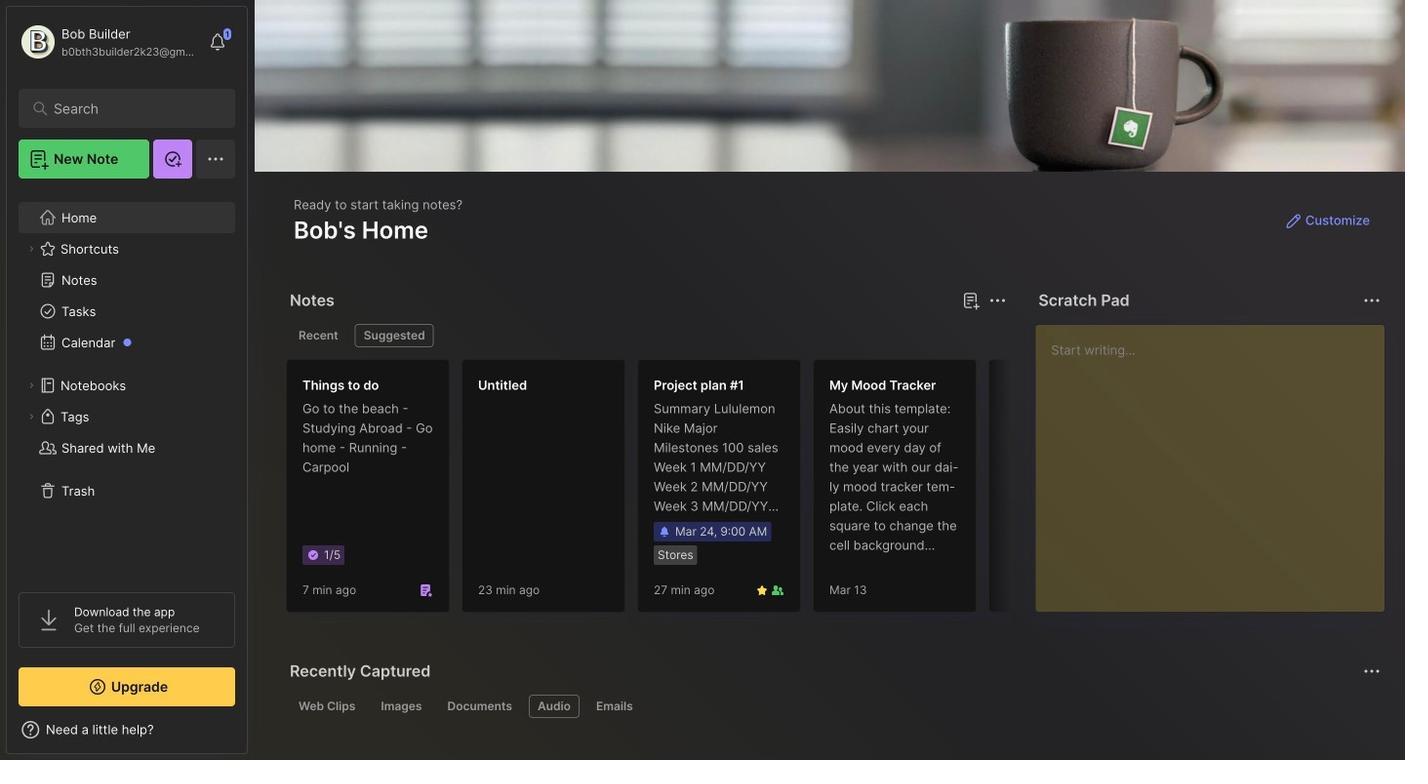 Task type: describe. For each thing, give the bounding box(es) containing it.
none search field inside main element
[[54, 97, 209, 120]]

Search text field
[[54, 100, 209, 118]]

Account field
[[19, 22, 199, 61]]

1 tab list from the top
[[290, 324, 1004, 347]]

1 more actions image from the left
[[986, 289, 1009, 312]]

2 tab list from the top
[[290, 695, 1378, 718]]

expand tags image
[[25, 411, 37, 423]]

2 more actions image from the left
[[1360, 289, 1384, 312]]



Task type: vqa. For each thing, say whether or not it's contained in the screenshot.
the Close Image
no



Task type: locate. For each thing, give the bounding box(es) containing it.
tab list
[[290, 324, 1004, 347], [290, 695, 1378, 718]]

1 horizontal spatial more actions image
[[1360, 289, 1384, 312]]

click to collapse image
[[246, 724, 261, 748]]

0 horizontal spatial more actions image
[[986, 289, 1009, 312]]

More actions field
[[984, 287, 1011, 314], [1358, 287, 1386, 314]]

WHAT'S NEW field
[[7, 714, 247, 746]]

1 vertical spatial tab list
[[290, 695, 1378, 718]]

tree
[[7, 190, 247, 575]]

more actions image
[[986, 289, 1009, 312], [1360, 289, 1384, 312]]

0 horizontal spatial more actions field
[[984, 287, 1011, 314]]

row group
[[286, 359, 1164, 625]]

tree inside main element
[[7, 190, 247, 575]]

1 horizontal spatial more actions field
[[1358, 287, 1386, 314]]

1 more actions field from the left
[[984, 287, 1011, 314]]

tab
[[290, 324, 347, 347], [355, 324, 434, 347], [290, 695, 364, 718], [372, 695, 431, 718], [439, 695, 521, 718], [529, 695, 580, 718], [587, 695, 642, 718]]

0 vertical spatial tab list
[[290, 324, 1004, 347]]

expand notebooks image
[[25, 380, 37, 391]]

main element
[[0, 0, 254, 760]]

2 more actions field from the left
[[1358, 287, 1386, 314]]

None search field
[[54, 97, 209, 120]]

Start writing… text field
[[1051, 325, 1384, 596]]



